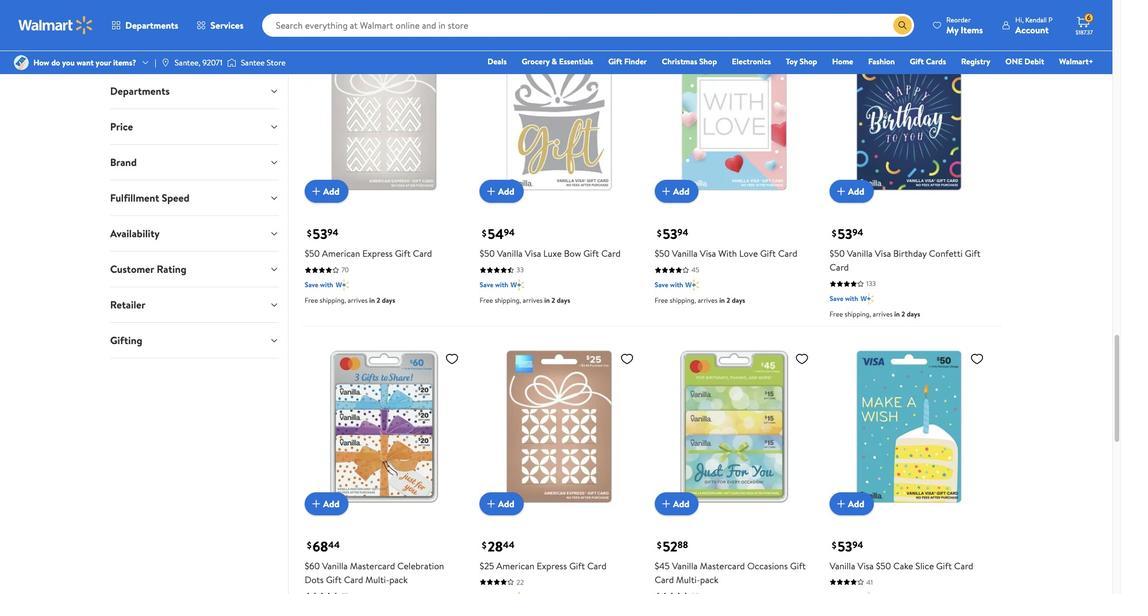 Task type: describe. For each thing, give the bounding box(es) containing it.
registry
[[961, 56, 991, 67]]

occasions
[[747, 560, 788, 573]]

reorder
[[947, 15, 971, 24]]

days for birthday
[[907, 310, 921, 319]]

70
[[342, 265, 349, 275]]

save for $50 vanilla visa with love gift card
[[655, 280, 669, 290]]

add to cart image for 52
[[659, 497, 673, 511]]

walmart plus image for with
[[686, 280, 699, 291]]

fashion link
[[863, 55, 900, 68]]

arrives for gift
[[348, 296, 368, 306]]

gift inside $50 vanilla visa birthday confetti gift card
[[965, 248, 981, 260]]

free for $50 vanilla visa with love gift card
[[655, 296, 668, 306]]

$50 vanilla visa with love gift card image
[[655, 35, 814, 194]]

save for $50 vanilla visa luxe bow gift card
[[480, 280, 494, 290]]

american for 53
[[322, 248, 360, 260]]

$25
[[480, 560, 494, 573]]

add to favorites list, $50 vanilla visa birthday confetti gift card image
[[970, 40, 984, 54]]

christmas shop link
[[657, 55, 722, 68]]

add for vanilla visa $50 cake slice gift card
[[848, 498, 865, 510]]

save with for $50 vanilla visa luxe bow gift card
[[480, 280, 508, 290]]

items?
[[113, 57, 136, 68]]

best
[[309, 18, 323, 28]]

$25 american express gift card
[[480, 560, 607, 573]]

want
[[77, 57, 94, 68]]

debit
[[1025, 56, 1045, 67]]

with for $50 american express gift card
[[320, 280, 333, 290]]

electronics link
[[727, 55, 776, 68]]

best seller
[[309, 18, 340, 28]]

grocery & essentials link
[[517, 55, 599, 68]]

p
[[1049, 15, 1053, 24]]

|
[[155, 57, 156, 68]]

days for gift
[[382, 296, 395, 306]]

shop for toy shop
[[800, 56, 817, 67]]

gift finder
[[608, 56, 647, 67]]

$50 for $50 vanilla visa birthday confetti gift card
[[830, 248, 845, 260]]

availability
[[110, 227, 160, 241]]

customer
[[110, 262, 154, 277]]

fulfillment speed tab
[[101, 181, 288, 216]]

save with for $50 american express gift card
[[305, 280, 333, 290]]

price button
[[101, 109, 288, 144]]

94 for $50 vanilla visa with love gift card
[[678, 227, 689, 239]]

arrives for with
[[698, 296, 718, 306]]

dots
[[305, 574, 324, 587]]

hi,
[[1016, 15, 1024, 24]]

gifting
[[110, 334, 142, 348]]

santee
[[241, 57, 265, 68]]

92071
[[202, 57, 223, 68]]

multi- inside $60 vanilla mastercard celebration dots gift card multi-pack
[[365, 574, 390, 587]]

94 for $50 vanilla visa luxe bow gift card
[[504, 227, 515, 239]]

Search search field
[[262, 14, 914, 37]]

in for with
[[720, 296, 725, 306]]

vanilla visa $50 cake slice gift card
[[830, 560, 974, 573]]

add to cart image for 28
[[484, 497, 498, 511]]

$ 68 44
[[307, 537, 340, 557]]

vanilla for $45 vanilla mastercard occasions gift card multi-pack
[[672, 560, 698, 573]]

free shipping, arrives in 2 days for gift
[[305, 296, 395, 306]]

$ for $60 vanilla mastercard celebration dots gift card multi-pack
[[307, 539, 312, 552]]

fulfillment speed
[[110, 191, 190, 205]]

53 for vanilla visa $50 cake slice gift card
[[838, 537, 853, 557]]

cake
[[894, 560, 914, 573]]

bow
[[564, 248, 581, 260]]

deals
[[488, 56, 507, 67]]

free for $50 vanilla visa birthday confetti gift card
[[830, 310, 843, 319]]

express for 28
[[537, 560, 567, 573]]

toy shop
[[786, 56, 817, 67]]

$45
[[655, 560, 670, 573]]

 image for how do you want your items?
[[14, 55, 29, 70]]

save with for $50 vanilla visa with love gift card
[[655, 280, 684, 290]]

santee, 92071
[[175, 57, 223, 68]]

53 for $50 vanilla visa with love gift card
[[663, 225, 678, 244]]

with for $50 vanilla visa luxe bow gift card
[[495, 280, 508, 290]]

add for $25 american express gift card
[[498, 498, 515, 510]]

retailer
[[110, 298, 146, 312]]

vanilla for $50 vanilla visa birthday confetti gift card
[[847, 248, 873, 260]]

luxe
[[544, 248, 562, 260]]

brand tab
[[101, 145, 288, 180]]

2 for gift
[[377, 296, 380, 306]]

$45 vanilla mastercard occasions gift card multi-pack
[[655, 560, 806, 587]]

hi, kendall p account
[[1016, 15, 1053, 36]]

save with for $50 vanilla visa birthday confetti gift card
[[830, 294, 859, 304]]

$ 53 94 for $50 american express gift card
[[307, 225, 338, 244]]

add button for $25 american express gift card
[[480, 493, 524, 516]]

with for $50 vanilla visa birthday confetti gift card
[[845, 294, 859, 304]]

confetti
[[929, 248, 963, 260]]

express for 53
[[362, 248, 393, 260]]

finder
[[624, 56, 647, 67]]

electronics
[[732, 56, 771, 67]]

american for 28
[[496, 560, 535, 573]]

walmart plus image for luxe
[[511, 280, 524, 291]]

28
[[488, 537, 503, 557]]

add to cart image for 54
[[484, 185, 498, 199]]

walmart plus image down 22
[[511, 592, 524, 595]]

departments button
[[101, 74, 288, 109]]

your
[[96, 57, 111, 68]]

add to favorites list, $60 vanilla mastercard celebration dots gift card multi-pack image
[[445, 352, 459, 367]]

vanilla visa $50 cake slice gift card image
[[830, 348, 989, 507]]

$ for $50 vanilla visa luxe bow gift card
[[482, 227, 487, 240]]

gift cards link
[[905, 55, 952, 68]]

account
[[1016, 23, 1049, 36]]

pack inside $45 vanilla mastercard occasions gift card multi-pack
[[700, 574, 719, 587]]

2 for birthday
[[902, 310, 905, 319]]

$ 53 94 for vanilla visa $50 cake slice gift card
[[832, 537, 864, 557]]

gifting tab
[[101, 323, 288, 358]]

speed
[[162, 191, 190, 205]]

save for $50 vanilla visa birthday confetti gift card
[[830, 294, 844, 304]]

arrives for luxe
[[523, 296, 543, 306]]

days for with
[[732, 296, 745, 306]]

in for gift
[[369, 296, 375, 306]]

add for $45 vanilla mastercard occasions gift card multi-pack
[[673, 498, 690, 510]]

add to favorites list, $50 vanilla visa with love gift card image
[[795, 40, 809, 54]]

availability tab
[[101, 216, 288, 251]]

walmart+
[[1060, 56, 1094, 67]]

add for $50 vanilla visa with love gift card
[[673, 185, 690, 198]]

reorder my items
[[947, 15, 983, 36]]

$ 52 88
[[657, 537, 688, 557]]

you
[[62, 57, 75, 68]]

price tab
[[101, 109, 288, 144]]

santee,
[[175, 57, 201, 68]]

gifting button
[[101, 323, 288, 358]]

Walmart Site-Wide search field
[[262, 14, 914, 37]]

$45 vanilla mastercard occasions gift card multi-pack image
[[655, 348, 814, 507]]

$60
[[305, 560, 320, 573]]

shipping, for $50 vanilla visa luxe bow gift card
[[495, 296, 521, 306]]

6
[[1087, 13, 1091, 23]]

41
[[867, 578, 873, 588]]

seller
[[324, 18, 340, 28]]

$ 28 44
[[482, 537, 515, 557]]

with
[[719, 248, 737, 260]]

94 for $50 american express gift card
[[328, 227, 338, 239]]

kendall
[[1026, 15, 1047, 24]]

essentials
[[559, 56, 593, 67]]

search icon image
[[898, 21, 908, 30]]



Task type: locate. For each thing, give the bounding box(es) containing it.
days down $50 american express gift card
[[382, 296, 395, 306]]

$ inside the $ 54 94
[[482, 227, 487, 240]]

94 for vanilla visa $50 cake slice gift card
[[853, 539, 864, 552]]

toy
[[786, 56, 798, 67]]

$ 54 94
[[482, 225, 515, 244]]

home
[[832, 56, 854, 67]]

2 shop from the left
[[800, 56, 817, 67]]

44 up $60 vanilla mastercard celebration dots gift card multi-pack
[[328, 539, 340, 552]]

vanilla inside $45 vanilla mastercard occasions gift card multi-pack
[[672, 560, 698, 573]]

53 for $50 american express gift card
[[313, 225, 328, 244]]

2 for with
[[727, 296, 730, 306]]

arrives for birthday
[[873, 310, 893, 319]]

&
[[552, 56, 557, 67]]

add button for vanilla visa $50 cake slice gift card
[[830, 493, 874, 516]]

shipping, down 70
[[320, 296, 346, 306]]

days down bow at the top right of page
[[557, 296, 570, 306]]

pack inside $60 vanilla mastercard celebration dots gift card multi-pack
[[390, 574, 408, 587]]

1 44 from the left
[[328, 539, 340, 552]]

save for $50 american express gift card
[[305, 280, 319, 290]]

1 horizontal spatial express
[[537, 560, 567, 573]]

$ for $50 vanilla visa birthday confetti gift card
[[832, 227, 837, 240]]

$ for $50 vanilla visa with love gift card
[[657, 227, 662, 240]]

1 vertical spatial express
[[537, 560, 567, 573]]

0 vertical spatial american
[[322, 248, 360, 260]]

53 for $50 vanilla visa birthday confetti gift card
[[838, 225, 853, 244]]

arrives down 70
[[348, 296, 368, 306]]

my
[[947, 23, 959, 36]]

how do you want your items?
[[33, 57, 136, 68]]

1 vertical spatial american
[[496, 560, 535, 573]]

add button for $60 vanilla mastercard celebration dots gift card multi-pack
[[305, 493, 349, 516]]

in down $50 vanilla visa birthday confetti gift card
[[895, 310, 900, 319]]

add to favorites list, $45 vanilla mastercard occasions gift card multi-pack image
[[795, 352, 809, 367]]

1 horizontal spatial  image
[[161, 58, 170, 67]]

$50 for $50 american express gift card
[[305, 248, 320, 260]]

2 44 from the left
[[503, 539, 515, 552]]

$50 vanilla visa birthday confetti gift card
[[830, 248, 981, 274]]

visa left birthday
[[875, 248, 891, 260]]

brand button
[[101, 145, 288, 180]]

2
[[377, 296, 380, 306], [552, 296, 555, 306], [727, 296, 730, 306], [902, 310, 905, 319]]

free shipping, arrives in 2 days for with
[[655, 296, 745, 306]]

price
[[110, 120, 133, 134]]

customer rating
[[110, 262, 187, 277]]

in
[[369, 296, 375, 306], [544, 296, 550, 306], [720, 296, 725, 306], [895, 310, 900, 319]]

visa for with
[[700, 248, 716, 260]]

add button for $45 vanilla mastercard occasions gift card multi-pack
[[655, 493, 699, 516]]

shipping, for $50 american express gift card
[[320, 296, 346, 306]]

free shipping, arrives in 2 days for birthday
[[830, 310, 921, 319]]

free
[[305, 296, 318, 306], [480, 296, 493, 306], [655, 296, 668, 306], [830, 310, 843, 319]]

rating
[[157, 262, 187, 277]]

$50 american express gift card image
[[305, 35, 464, 194]]

shop for christmas shop
[[700, 56, 717, 67]]

add to cart image for 53
[[659, 185, 673, 199]]

gift inside $60 vanilla mastercard celebration dots gift card multi-pack
[[326, 574, 342, 587]]

registry link
[[956, 55, 996, 68]]

$60 vanilla mastercard celebration dots gift card multi-pack image
[[305, 348, 464, 507]]

american up 22
[[496, 560, 535, 573]]

2 down $50 vanilla visa birthday confetti gift card
[[902, 310, 905, 319]]

2 pack from the left
[[700, 574, 719, 587]]

card inside $60 vanilla mastercard celebration dots gift card multi-pack
[[344, 574, 363, 587]]

card inside $45 vanilla mastercard occasions gift card multi-pack
[[655, 574, 674, 587]]

vanilla inside $60 vanilla mastercard celebration dots gift card multi-pack
[[322, 560, 348, 573]]

1 horizontal spatial mastercard
[[700, 560, 745, 573]]

departments button
[[102, 12, 188, 39]]

$50 vanilla visa birthday confetti gift card image
[[830, 35, 989, 194]]

44 inside $ 28 44
[[503, 539, 515, 552]]

in down $50 american express gift card
[[369, 296, 375, 306]]

1 horizontal spatial shop
[[800, 56, 817, 67]]

love
[[739, 248, 758, 260]]

visa for birthday
[[875, 248, 891, 260]]

54
[[488, 225, 504, 244]]

add to favorites list, vanilla visa $50 cake slice gift card image
[[970, 352, 984, 367]]

1 mastercard from the left
[[350, 560, 395, 573]]

visa up 41
[[858, 560, 874, 573]]

gift cards
[[910, 56, 946, 67]]

add button for $50 vanilla visa luxe bow gift card
[[480, 180, 524, 203]]

0 horizontal spatial shop
[[700, 56, 717, 67]]

free shipping, arrives in 2 days down 70
[[305, 296, 395, 306]]

in for luxe
[[544, 296, 550, 306]]

multi- inside $45 vanilla mastercard occasions gift card multi-pack
[[676, 574, 700, 587]]

card
[[413, 248, 432, 260], [602, 248, 621, 260], [778, 248, 798, 260], [830, 261, 849, 274], [587, 560, 607, 573], [954, 560, 974, 573], [344, 574, 363, 587], [655, 574, 674, 587]]

free for $50 american express gift card
[[305, 296, 318, 306]]

$ for $25 american express gift card
[[482, 539, 487, 552]]

in down $50 vanilla visa with love gift card
[[720, 296, 725, 306]]

walmart plus image down 41
[[861, 592, 874, 595]]

mastercard inside $60 vanilla mastercard celebration dots gift card multi-pack
[[350, 560, 395, 573]]

$187.37
[[1076, 28, 1093, 36]]

customer rating button
[[101, 252, 288, 287]]

add to cart image for 68
[[309, 497, 323, 511]]

gift finder link
[[603, 55, 652, 68]]

$50 inside $50 vanilla visa birthday confetti gift card
[[830, 248, 845, 260]]

44 for 28
[[503, 539, 515, 552]]

fulfillment
[[110, 191, 159, 205]]

one
[[1006, 56, 1023, 67]]

days
[[382, 296, 395, 306], [557, 296, 570, 306], [732, 296, 745, 306], [907, 310, 921, 319]]

availability button
[[101, 216, 288, 251]]

do
[[51, 57, 60, 68]]

arrives down 33
[[523, 296, 543, 306]]

days for luxe
[[557, 296, 570, 306]]

$50 vanilla visa luxe bow gift card
[[480, 248, 621, 260]]

 image right |
[[161, 58, 170, 67]]

add to cart image
[[309, 185, 323, 199], [484, 185, 498, 199], [659, 185, 673, 199], [309, 497, 323, 511], [484, 497, 498, 511]]

0 horizontal spatial  image
[[14, 55, 29, 70]]

0 horizontal spatial american
[[322, 248, 360, 260]]

$
[[307, 227, 312, 240], [482, 227, 487, 240], [657, 227, 662, 240], [832, 227, 837, 240], [307, 539, 312, 552], [482, 539, 487, 552], [657, 539, 662, 552], [832, 539, 837, 552]]

add to cart image for 53
[[835, 497, 848, 511]]

2 down luxe
[[552, 296, 555, 306]]

visa left luxe
[[525, 248, 541, 260]]

0 horizontal spatial mastercard
[[350, 560, 395, 573]]

44 up $25 american express gift card
[[503, 539, 515, 552]]

94 up vanilla visa $50 cake slice gift card
[[853, 539, 864, 552]]

add to favorites list, $25 american express gift card image
[[620, 352, 634, 367]]

45
[[692, 265, 700, 275]]

1 horizontal spatial 44
[[503, 539, 515, 552]]

american
[[322, 248, 360, 260], [496, 560, 535, 573]]

add for $60 vanilla mastercard celebration dots gift card multi-pack
[[323, 498, 340, 510]]

items
[[961, 23, 983, 36]]

cards
[[926, 56, 946, 67]]

$50 vanilla visa with love gift card
[[655, 248, 798, 260]]

retailer tab
[[101, 288, 288, 323]]

94 up $50 vanilla visa birthday confetti gift card
[[853, 227, 864, 239]]

1 horizontal spatial pack
[[700, 574, 719, 587]]

94 inside the $ 54 94
[[504, 227, 515, 239]]

services
[[211, 19, 244, 32]]

vanilla for $60 vanilla mastercard celebration dots gift card multi-pack
[[322, 560, 348, 573]]

44 inside $ 68 44
[[328, 539, 340, 552]]

mastercard for 52
[[700, 560, 745, 573]]

departments down items?
[[110, 84, 170, 98]]

birthday
[[894, 248, 927, 260]]

$25 american express gift card image
[[480, 348, 639, 507]]

52
[[663, 537, 678, 557]]

days down the love
[[732, 296, 745, 306]]

 image
[[14, 55, 29, 70], [161, 58, 170, 67]]

 image
[[227, 57, 236, 68]]

add button for $50 vanilla visa with love gift card
[[655, 180, 699, 203]]

visa left with
[[700, 248, 716, 260]]

shipping, down 45
[[670, 296, 696, 306]]

88
[[678, 539, 688, 552]]

walmart plus image for birthday
[[861, 294, 874, 305]]

free shipping, arrives in 2 days down 33
[[480, 296, 570, 306]]

one debit link
[[1001, 55, 1050, 68]]

multi-
[[365, 574, 390, 587], [676, 574, 700, 587]]

vanilla for $50 vanilla visa with love gift card
[[672, 248, 698, 260]]

$50 american express gift card
[[305, 248, 432, 260]]

$50 for $50 vanilla visa luxe bow gift card
[[480, 248, 495, 260]]

free shipping, arrives in 2 days down '133'
[[830, 310, 921, 319]]

free shipping, arrives in 2 days down 45
[[655, 296, 745, 306]]

gift inside $45 vanilla mastercard occasions gift card multi-pack
[[790, 560, 806, 573]]

departments inside dropdown button
[[110, 84, 170, 98]]

in down $50 vanilla visa luxe bow gift card
[[544, 296, 550, 306]]

44 for 68
[[328, 539, 340, 552]]

1 horizontal spatial american
[[496, 560, 535, 573]]

brand
[[110, 155, 137, 170]]

vanilla for $50 vanilla visa luxe bow gift card
[[497, 248, 523, 260]]

shipping, for $50 vanilla visa birthday confetti gift card
[[845, 310, 871, 319]]

arrives down 45
[[698, 296, 718, 306]]

walmart image
[[18, 16, 93, 35]]

days down $50 vanilla visa birthday confetti gift card
[[907, 310, 921, 319]]

fashion
[[869, 56, 895, 67]]

$50 vanilla visa luxe bow gift card image
[[480, 35, 639, 194]]

$ for $50 american express gift card
[[307, 227, 312, 240]]

free shipping, arrives in 2 days for luxe
[[480, 296, 570, 306]]

pack
[[390, 574, 408, 587], [700, 574, 719, 587]]

44
[[328, 539, 340, 552], [503, 539, 515, 552]]

free shipping, arrives in 2 days
[[305, 296, 395, 306], [480, 296, 570, 306], [655, 296, 745, 306], [830, 310, 921, 319]]

$ inside $ 68 44
[[307, 539, 312, 552]]

arrives down '133'
[[873, 310, 893, 319]]

walmart+ link
[[1054, 55, 1099, 68]]

2 down $50 american express gift card
[[377, 296, 380, 306]]

$ for vanilla visa $50 cake slice gift card
[[832, 539, 837, 552]]

vanilla inside $50 vanilla visa birthday confetti gift card
[[847, 248, 873, 260]]

walmart plus image down 33
[[511, 280, 524, 291]]

1 shop from the left
[[700, 56, 717, 67]]

2 mastercard from the left
[[700, 560, 745, 573]]

mastercard left occasions
[[700, 560, 745, 573]]

1 vertical spatial departments
[[110, 84, 170, 98]]

toy shop link
[[781, 55, 823, 68]]

in for birthday
[[895, 310, 900, 319]]

visa inside $50 vanilla visa birthday confetti gift card
[[875, 248, 891, 260]]

94 up $50 vanilla visa with love gift card
[[678, 227, 689, 239]]

94 up $50 vanilla visa luxe bow gift card
[[504, 227, 515, 239]]

walmart plus image for gift
[[336, 280, 349, 291]]

$ 53 94 for $50 vanilla visa birthday confetti gift card
[[832, 225, 864, 244]]

0 horizontal spatial pack
[[390, 574, 408, 587]]

22
[[517, 578, 524, 588]]

94 for $50 vanilla visa birthday confetti gift card
[[853, 227, 864, 239]]

visa
[[525, 248, 541, 260], [700, 248, 716, 260], [875, 248, 891, 260], [858, 560, 874, 573]]

american up 70
[[322, 248, 360, 260]]

departments tab
[[101, 74, 288, 109]]

6 $187.37
[[1076, 13, 1093, 36]]

shop down add to favorites list, $50 vanilla visa with love gift card image
[[800, 56, 817, 67]]

33
[[517, 265, 524, 275]]

add to favorites list, $50 american express gift card image
[[445, 40, 459, 54]]

add for $50 vanilla visa luxe bow gift card
[[498, 185, 515, 198]]

walmart plus image down '133'
[[861, 294, 874, 305]]

mastercard for 68
[[350, 560, 395, 573]]

$ inside $ 28 44
[[482, 539, 487, 552]]

$60 vanilla mastercard celebration dots gift card multi-pack
[[305, 560, 444, 587]]

shipping, for $50 vanilla visa with love gift card
[[670, 296, 696, 306]]

 image for santee, 92071
[[161, 58, 170, 67]]

shipping, down '133'
[[845, 310, 871, 319]]

christmas
[[662, 56, 698, 67]]

1 pack from the left
[[390, 574, 408, 587]]

add to cart image
[[835, 185, 848, 199], [659, 497, 673, 511], [835, 497, 848, 511]]

visa for luxe
[[525, 248, 541, 260]]

home link
[[827, 55, 859, 68]]

mastercard left celebration
[[350, 560, 395, 573]]

add to favorites list, $50 vanilla visa luxe bow gift card image
[[620, 40, 634, 54]]

fulfillment speed button
[[101, 181, 288, 216]]

1 multi- from the left
[[365, 574, 390, 587]]

store
[[267, 57, 286, 68]]

$50 for $50 vanilla visa with love gift card
[[655, 248, 670, 260]]

free for $50 vanilla visa luxe bow gift card
[[480, 296, 493, 306]]

0 vertical spatial express
[[362, 248, 393, 260]]

0 vertical spatial departments
[[125, 19, 178, 32]]

 image left how
[[14, 55, 29, 70]]

one debit
[[1006, 56, 1045, 67]]

68
[[313, 537, 328, 557]]

customer rating tab
[[101, 252, 288, 287]]

with for $50 vanilla visa with love gift card
[[670, 280, 684, 290]]

mastercard
[[350, 560, 395, 573], [700, 560, 745, 573]]

shipping, down 33
[[495, 296, 521, 306]]

94 up $50 american express gift card
[[328, 227, 338, 239]]

mastercard inside $45 vanilla mastercard occasions gift card multi-pack
[[700, 560, 745, 573]]

shop right christmas
[[700, 56, 717, 67]]

2 multi- from the left
[[676, 574, 700, 587]]

how
[[33, 57, 49, 68]]

0 horizontal spatial express
[[362, 248, 393, 260]]

walmart plus image
[[336, 280, 349, 291], [511, 280, 524, 291], [686, 280, 699, 291], [861, 294, 874, 305], [511, 592, 524, 595], [861, 592, 874, 595]]

celebration
[[397, 560, 444, 573]]

walmart plus image down 45
[[686, 280, 699, 291]]

2 for luxe
[[552, 296, 555, 306]]

2 down with
[[727, 296, 730, 306]]

slice
[[916, 560, 934, 573]]

1 horizontal spatial multi-
[[676, 574, 700, 587]]

$ for $45 vanilla mastercard occasions gift card multi-pack
[[657, 539, 662, 552]]

94
[[328, 227, 338, 239], [504, 227, 515, 239], [678, 227, 689, 239], [853, 227, 864, 239], [853, 539, 864, 552]]

departments up |
[[125, 19, 178, 32]]

grocery & essentials
[[522, 56, 593, 67]]

departments inside popup button
[[125, 19, 178, 32]]

arrives
[[348, 296, 368, 306], [523, 296, 543, 306], [698, 296, 718, 306], [873, 310, 893, 319]]

$ 53 94 for $50 vanilla visa with love gift card
[[657, 225, 689, 244]]

$ inside $ 52 88
[[657, 539, 662, 552]]

deals link
[[483, 55, 512, 68]]

walmart plus image down 70
[[336, 280, 349, 291]]

card inside $50 vanilla visa birthday confetti gift card
[[830, 261, 849, 274]]

christmas shop
[[662, 56, 717, 67]]

0 horizontal spatial 44
[[328, 539, 340, 552]]

save
[[305, 280, 319, 290], [480, 280, 494, 290], [655, 280, 669, 290], [830, 294, 844, 304]]

departments
[[125, 19, 178, 32], [110, 84, 170, 98]]

0 horizontal spatial multi-
[[365, 574, 390, 587]]



Task type: vqa. For each thing, say whether or not it's contained in the screenshot.
Items
yes



